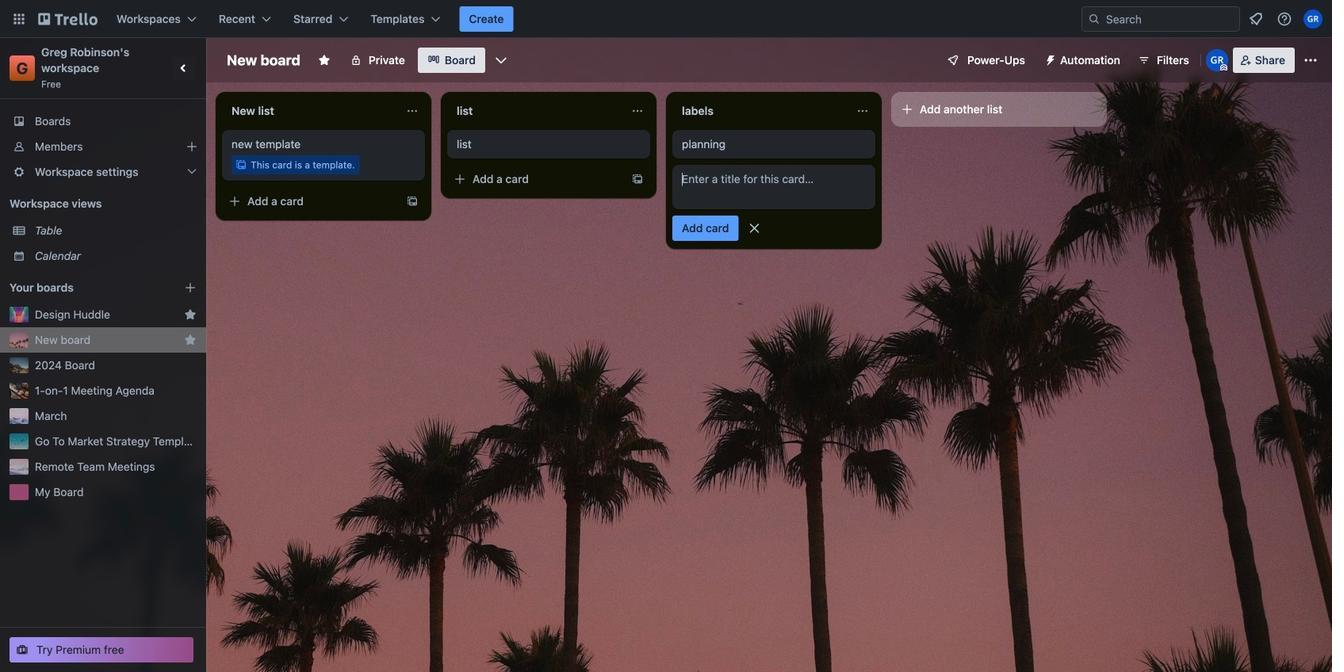 Task type: locate. For each thing, give the bounding box(es) containing it.
create from template… image
[[406, 195, 419, 208]]

1 vertical spatial starred icon image
[[184, 334, 197, 347]]

greg robinson (gregrobinson96) image down search field
[[1206, 49, 1229, 71]]

workspace navigation collapse icon image
[[173, 57, 195, 79]]

greg robinson (gregrobinson96) image
[[1304, 10, 1323, 29], [1206, 49, 1229, 71]]

starred icon image
[[184, 309, 197, 321], [184, 334, 197, 347]]

0 horizontal spatial greg robinson (gregrobinson96) image
[[1206, 49, 1229, 71]]

0 vertical spatial greg robinson (gregrobinson96) image
[[1304, 10, 1323, 29]]

customize views image
[[493, 52, 509, 68]]

None text field
[[222, 98, 400, 124], [447, 98, 625, 124], [222, 98, 400, 124], [447, 98, 625, 124]]

back to home image
[[38, 6, 98, 32]]

Board name text field
[[219, 48, 308, 73]]

add board image
[[184, 282, 197, 294]]

1 horizontal spatial greg robinson (gregrobinson96) image
[[1304, 10, 1323, 29]]

2 starred icon image from the top
[[184, 334, 197, 347]]

None text field
[[673, 98, 850, 124]]

greg robinson (gregrobinson96) image right "open information menu" image at the top right of page
[[1304, 10, 1323, 29]]

create from template… image
[[631, 173, 644, 186]]

Enter a title for this card… text field
[[673, 165, 876, 209]]

sm image
[[1038, 48, 1061, 70]]

0 vertical spatial starred icon image
[[184, 309, 197, 321]]



Task type: describe. For each thing, give the bounding box(es) containing it.
your boards with 8 items element
[[10, 278, 160, 298]]

this member is an admin of this board. image
[[1221, 64, 1228, 71]]

cancel image
[[747, 221, 763, 236]]

Search field
[[1101, 8, 1240, 30]]

open information menu image
[[1277, 11, 1293, 27]]

show menu image
[[1303, 52, 1319, 68]]

primary element
[[0, 0, 1333, 38]]

0 notifications image
[[1247, 10, 1266, 29]]

1 starred icon image from the top
[[184, 309, 197, 321]]

search image
[[1088, 13, 1101, 25]]

star or unstar board image
[[318, 54, 331, 67]]

1 vertical spatial greg robinson (gregrobinson96) image
[[1206, 49, 1229, 71]]



Task type: vqa. For each thing, say whether or not it's contained in the screenshot.
The Home icon
no



